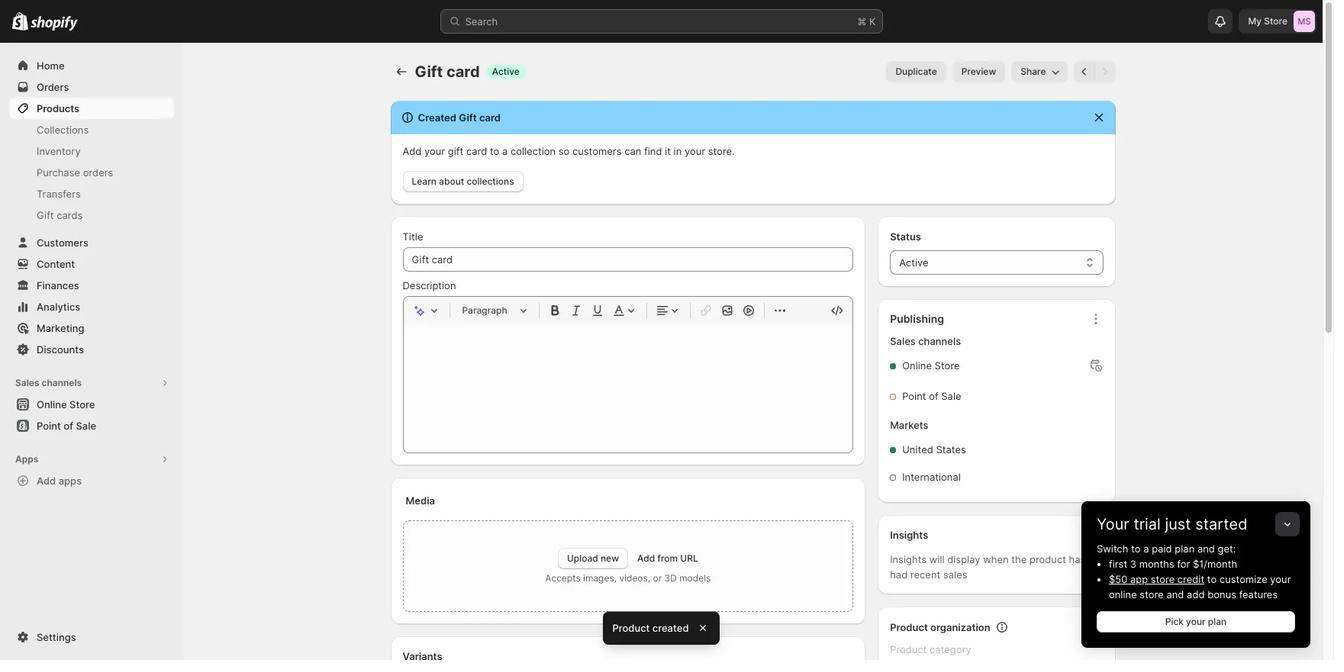 Task type: vqa. For each thing, say whether or not it's contained in the screenshot.
Product for Product organization
yes



Task type: locate. For each thing, give the bounding box(es) containing it.
active for gift card
[[492, 66, 520, 77]]

1 horizontal spatial online store
[[903, 360, 960, 372]]

1 horizontal spatial of
[[929, 390, 939, 402]]

1 horizontal spatial point of sale
[[903, 390, 962, 402]]

shopify image
[[12, 12, 28, 31], [31, 16, 78, 31]]

active down the 'search'
[[492, 66, 520, 77]]

0 vertical spatial of
[[929, 390, 939, 402]]

to
[[490, 145, 500, 157], [1132, 543, 1141, 555], [1208, 573, 1217, 586]]

sale up states
[[942, 390, 962, 402]]

plan down bonus
[[1208, 616, 1227, 628]]

channels inside button
[[42, 377, 82, 389]]

card right created
[[479, 111, 501, 124]]

of up united states
[[929, 390, 939, 402]]

1 vertical spatial add
[[37, 475, 56, 487]]

online store down publishing
[[903, 360, 960, 372]]

gift left cards
[[37, 209, 54, 221]]

plan up for at the right bottom of page
[[1175, 543, 1195, 555]]

0 vertical spatial sales channels
[[890, 335, 961, 347]]

customize
[[1220, 573, 1268, 586]]

1 horizontal spatial sales
[[890, 335, 916, 347]]

product created
[[613, 622, 689, 634]]

sale down online store link
[[76, 420, 96, 432]]

0 horizontal spatial add
[[37, 475, 56, 487]]

duplicate button
[[887, 61, 946, 82]]

to up collections
[[490, 145, 500, 157]]

1 horizontal spatial a
[[1144, 543, 1150, 555]]

my store
[[1249, 15, 1288, 27]]

share button
[[1012, 61, 1068, 82]]

1 horizontal spatial shopify image
[[31, 16, 78, 31]]

store.
[[708, 145, 735, 157]]

0 horizontal spatial sales channels
[[15, 377, 82, 389]]

collections
[[467, 176, 514, 187]]

2 vertical spatial gift
[[37, 209, 54, 221]]

1 horizontal spatial online
[[903, 360, 932, 372]]

about
[[439, 176, 464, 187]]

add inside button
[[37, 475, 56, 487]]

get:
[[1218, 543, 1236, 555]]

1 vertical spatial plan
[[1208, 616, 1227, 628]]

0 vertical spatial add
[[403, 145, 422, 157]]

0 vertical spatial active
[[492, 66, 520, 77]]

0 vertical spatial gift
[[415, 63, 443, 81]]

channels
[[919, 335, 961, 347], [42, 377, 82, 389]]

0 horizontal spatial sales
[[15, 377, 39, 389]]

0 vertical spatial plan
[[1175, 543, 1195, 555]]

1 horizontal spatial sale
[[942, 390, 962, 402]]

2 horizontal spatial gift
[[459, 111, 477, 124]]

1 vertical spatial sale
[[76, 420, 96, 432]]

gift up created
[[415, 63, 443, 81]]

online up point of sale button
[[37, 399, 67, 411]]

point up apps
[[37, 420, 61, 432]]

0 horizontal spatial shopify image
[[12, 12, 28, 31]]

1 horizontal spatial and
[[1198, 543, 1215, 555]]

paid
[[1152, 543, 1172, 555]]

Title text field
[[403, 247, 854, 272]]

online store link
[[9, 394, 174, 415]]

0 vertical spatial and
[[1198, 543, 1215, 555]]

created
[[418, 111, 457, 124]]

1 horizontal spatial point
[[903, 390, 927, 402]]

sale inside button
[[76, 420, 96, 432]]

1 vertical spatial store
[[1140, 589, 1164, 601]]

description
[[403, 279, 456, 292]]

sales down publishing
[[890, 335, 916, 347]]

add left apps
[[37, 475, 56, 487]]

first 3 months for $1/month
[[1109, 558, 1238, 570]]

0 horizontal spatial plan
[[1175, 543, 1195, 555]]

learn
[[412, 176, 437, 187]]

2 insights from the top
[[890, 554, 927, 566]]

to down $1/month
[[1208, 573, 1217, 586]]

store right my
[[1265, 15, 1288, 27]]

point
[[903, 390, 927, 402], [37, 420, 61, 432]]

1 vertical spatial gift
[[459, 111, 477, 124]]

1 vertical spatial to
[[1132, 543, 1141, 555]]

recent
[[911, 569, 941, 581]]

product left the created
[[613, 622, 650, 634]]

the
[[1012, 554, 1027, 566]]

sales
[[944, 569, 968, 581]]

0 horizontal spatial online
[[37, 399, 67, 411]]

active down status on the right of the page
[[900, 257, 929, 269]]

1 vertical spatial channels
[[42, 377, 82, 389]]

0 horizontal spatial store
[[70, 399, 95, 411]]

your
[[425, 145, 445, 157], [685, 145, 706, 157], [1271, 573, 1291, 586], [1187, 616, 1206, 628]]

sales channels
[[890, 335, 961, 347], [15, 377, 82, 389]]

store down publishing
[[935, 360, 960, 372]]

a
[[502, 145, 508, 157], [1144, 543, 1150, 555]]

a left paid on the right of the page
[[1144, 543, 1150, 555]]

0 vertical spatial point of sale
[[903, 390, 962, 402]]

1 vertical spatial point
[[37, 420, 61, 432]]

search
[[465, 15, 498, 27]]

1 horizontal spatial add
[[403, 145, 422, 157]]

0 vertical spatial online store
[[903, 360, 960, 372]]

1 vertical spatial online store
[[37, 399, 95, 411]]

add your gift card to a collection so customers can find it in your store.
[[403, 145, 735, 157]]

0 vertical spatial sale
[[942, 390, 962, 402]]

online store
[[903, 360, 960, 372], [37, 399, 95, 411]]

2 horizontal spatial to
[[1208, 573, 1217, 586]]

sales channels down publishing
[[890, 335, 961, 347]]

1 vertical spatial sales channels
[[15, 377, 82, 389]]

store down $50 app store credit link
[[1140, 589, 1164, 601]]

online store up point of sale button
[[37, 399, 95, 411]]

plan inside pick your plan link
[[1208, 616, 1227, 628]]

channels down publishing
[[919, 335, 961, 347]]

0 horizontal spatial sale
[[76, 420, 96, 432]]

0 vertical spatial a
[[502, 145, 508, 157]]

cards
[[57, 209, 83, 221]]

product category
[[890, 644, 972, 656]]

sales
[[890, 335, 916, 347], [15, 377, 39, 389]]

sales channels down discounts at left
[[15, 377, 82, 389]]

1 vertical spatial online
[[37, 399, 67, 411]]

product organization
[[890, 621, 991, 634]]

1 vertical spatial sales
[[15, 377, 39, 389]]

add apps
[[37, 475, 82, 487]]

1 vertical spatial of
[[64, 420, 73, 432]]

markets
[[890, 419, 929, 431]]

1 horizontal spatial active
[[900, 257, 929, 269]]

collection
[[511, 145, 556, 157]]

0 horizontal spatial gift
[[37, 209, 54, 221]]

pick
[[1166, 616, 1184, 628]]

online
[[1109, 589, 1137, 601]]

0 vertical spatial channels
[[919, 335, 961, 347]]

and
[[1198, 543, 1215, 555], [1167, 589, 1185, 601]]

or
[[653, 573, 662, 584]]

0 vertical spatial insights
[[890, 529, 929, 541]]

to inside to customize your online store and add bonus features
[[1208, 573, 1217, 586]]

1 horizontal spatial gift
[[415, 63, 443, 81]]

and up $1/month
[[1198, 543, 1215, 555]]

product up product category
[[890, 621, 928, 634]]

card up created gift card
[[447, 63, 480, 81]]

0 horizontal spatial of
[[64, 420, 73, 432]]

content link
[[9, 253, 174, 275]]

store down months
[[1151, 573, 1175, 586]]

1 horizontal spatial store
[[935, 360, 960, 372]]

1 vertical spatial and
[[1167, 589, 1185, 601]]

2 vertical spatial to
[[1208, 573, 1217, 586]]

channels down discounts at left
[[42, 377, 82, 389]]

point of sale inside button
[[37, 420, 96, 432]]

$50 app store credit
[[1109, 573, 1205, 586]]

a left collection
[[502, 145, 508, 157]]

analytics link
[[9, 296, 174, 318]]

insights will display when the product has had recent sales
[[890, 554, 1086, 581]]

insights inside insights will display when the product has had recent sales
[[890, 554, 927, 566]]

online down publishing
[[903, 360, 932, 372]]

purchase orders
[[37, 166, 113, 179]]

0 horizontal spatial active
[[492, 66, 520, 77]]

1 vertical spatial a
[[1144, 543, 1150, 555]]

2 horizontal spatial store
[[1265, 15, 1288, 27]]

add up learn
[[403, 145, 422, 157]]

0 vertical spatial store
[[1151, 573, 1175, 586]]

accepts images, videos, or 3d models
[[545, 573, 711, 584]]

of
[[929, 390, 939, 402], [64, 420, 73, 432]]

category
[[930, 644, 972, 656]]

product
[[890, 621, 928, 634], [613, 622, 650, 634], [890, 644, 927, 656]]

and inside to customize your online store and add bonus features
[[1167, 589, 1185, 601]]

inventory
[[37, 145, 81, 157]]

1 vertical spatial insights
[[890, 554, 927, 566]]

1 vertical spatial active
[[900, 257, 929, 269]]

store down "sales channels" button
[[70, 399, 95, 411]]

plan
[[1175, 543, 1195, 555], [1208, 616, 1227, 628]]

1 insights from the top
[[890, 529, 929, 541]]

0 horizontal spatial and
[[1167, 589, 1185, 601]]

0 horizontal spatial channels
[[42, 377, 82, 389]]

display
[[948, 554, 981, 566]]

0 vertical spatial point
[[903, 390, 927, 402]]

learn about collections link
[[403, 171, 523, 192]]

add for add your gift card to a collection so customers can find it in your store.
[[403, 145, 422, 157]]

had
[[890, 569, 908, 581]]

collections link
[[9, 119, 174, 140]]

apps
[[59, 475, 82, 487]]

point of sale up markets
[[903, 390, 962, 402]]

sales down discounts at left
[[15, 377, 39, 389]]

sales channels inside button
[[15, 377, 82, 389]]

2 vertical spatial store
[[70, 399, 95, 411]]

preview button
[[953, 61, 1006, 82]]

point of sale down online store link
[[37, 420, 96, 432]]

add
[[403, 145, 422, 157], [37, 475, 56, 487]]

and left add
[[1167, 589, 1185, 601]]

my store image
[[1294, 11, 1315, 32]]

apps button
[[9, 449, 174, 470]]

to up 3
[[1132, 543, 1141, 555]]

0 horizontal spatial online store
[[37, 399, 95, 411]]

your up features
[[1271, 573, 1291, 586]]

next image
[[1098, 64, 1113, 79]]

active
[[492, 66, 520, 77], [900, 257, 929, 269]]

sale
[[942, 390, 962, 402], [76, 420, 96, 432]]

1 horizontal spatial plan
[[1208, 616, 1227, 628]]

card right gift
[[466, 145, 487, 157]]

just
[[1165, 515, 1192, 534]]

marketing link
[[9, 318, 174, 339]]

1 vertical spatial point of sale
[[37, 420, 96, 432]]

0 horizontal spatial point
[[37, 420, 61, 432]]

gift right created
[[459, 111, 477, 124]]

settings link
[[9, 627, 174, 648]]

pick your plan link
[[1097, 612, 1296, 633]]

gift for gift cards
[[37, 209, 54, 221]]

your left gift
[[425, 145, 445, 157]]

0 horizontal spatial to
[[490, 145, 500, 157]]

point up markets
[[903, 390, 927, 402]]

of down online store link
[[64, 420, 73, 432]]

preview
[[962, 66, 997, 77]]

0 horizontal spatial point of sale
[[37, 420, 96, 432]]

settings
[[37, 631, 76, 644]]

product down product organization
[[890, 644, 927, 656]]

gift
[[448, 145, 464, 157]]



Task type: describe. For each thing, give the bounding box(es) containing it.
app
[[1131, 573, 1148, 586]]

new
[[601, 553, 619, 564]]

online inside button
[[37, 399, 67, 411]]

insights for insights will display when the product has had recent sales
[[890, 554, 927, 566]]

0 vertical spatial card
[[447, 63, 480, 81]]

product for product organization
[[890, 621, 928, 634]]

1 horizontal spatial to
[[1132, 543, 1141, 555]]

months
[[1140, 558, 1175, 570]]

upload
[[567, 553, 598, 564]]

orders
[[37, 81, 69, 93]]

store inside to customize your online store and add bonus features
[[1140, 589, 1164, 601]]

orders link
[[9, 76, 174, 98]]

discounts link
[[9, 339, 174, 360]]

home
[[37, 60, 65, 72]]

0 vertical spatial to
[[490, 145, 500, 157]]

switch to a paid plan and get:
[[1097, 543, 1236, 555]]

content
[[37, 258, 75, 270]]

1 vertical spatial card
[[479, 111, 501, 124]]

gift cards link
[[9, 205, 174, 226]]

collections
[[37, 124, 89, 136]]

home link
[[9, 55, 174, 76]]

switch
[[1097, 543, 1129, 555]]

add apps button
[[9, 470, 174, 492]]

first
[[1109, 558, 1128, 570]]

and for plan
[[1198, 543, 1215, 555]]

international
[[903, 471, 961, 483]]

started
[[1196, 515, 1248, 534]]

transfers
[[37, 188, 81, 200]]

your
[[1097, 515, 1130, 534]]

$50
[[1109, 573, 1128, 586]]

status
[[890, 231, 922, 243]]

your trial just started
[[1097, 515, 1248, 534]]

k
[[870, 15, 876, 27]]

products link
[[9, 98, 174, 119]]

your right pick
[[1187, 616, 1206, 628]]

share
[[1021, 66, 1046, 77]]

inventory link
[[9, 140, 174, 162]]

created
[[653, 622, 689, 634]]

transfers link
[[9, 183, 174, 205]]

1 horizontal spatial sales channels
[[890, 335, 961, 347]]

⌘ k
[[858, 15, 876, 27]]

0 vertical spatial online
[[903, 360, 932, 372]]

analytics
[[37, 301, 80, 313]]

your trial just started button
[[1082, 502, 1311, 534]]

gift cards
[[37, 209, 83, 221]]

apps
[[15, 454, 38, 465]]

point of sale link
[[9, 415, 174, 437]]

united
[[903, 444, 934, 456]]

marketing
[[37, 322, 84, 334]]

gift for gift card
[[415, 63, 443, 81]]

of inside button
[[64, 420, 73, 432]]

store inside button
[[70, 399, 95, 411]]

created gift card
[[418, 111, 501, 124]]

finances
[[37, 279, 79, 292]]

your inside to customize your online store and add bonus features
[[1271, 573, 1291, 586]]

product for product created
[[613, 622, 650, 634]]

states
[[936, 444, 966, 456]]

bonus
[[1208, 589, 1237, 601]]

insights for insights
[[890, 529, 929, 541]]

3
[[1131, 558, 1137, 570]]

1 vertical spatial store
[[935, 360, 960, 372]]

gift card
[[415, 63, 480, 81]]

find
[[644, 145, 662, 157]]

upload new
[[567, 553, 619, 564]]

0 vertical spatial store
[[1265, 15, 1288, 27]]

product for product category
[[890, 644, 927, 656]]

online store button
[[0, 394, 183, 415]]

customers
[[37, 237, 89, 249]]

when
[[983, 554, 1009, 566]]

purchase
[[37, 166, 80, 179]]

sales channels button
[[9, 373, 174, 394]]

features
[[1240, 589, 1278, 601]]

can
[[625, 145, 642, 157]]

0 horizontal spatial a
[[502, 145, 508, 157]]

united states
[[903, 444, 966, 456]]

your right in at the top of the page
[[685, 145, 706, 157]]

to customize your online store and add bonus features
[[1109, 573, 1291, 601]]

point inside button
[[37, 420, 61, 432]]

for
[[1178, 558, 1191, 570]]

learn about collections
[[412, 176, 514, 187]]

⌘
[[858, 15, 867, 27]]

media
[[406, 495, 435, 507]]

images,
[[583, 573, 617, 584]]

it
[[665, 145, 671, 157]]

upload new button
[[558, 548, 628, 570]]

add for add apps
[[37, 475, 56, 487]]

active for status
[[900, 257, 929, 269]]

and for store
[[1167, 589, 1185, 601]]

so
[[559, 145, 570, 157]]

product
[[1030, 554, 1067, 566]]

pick your plan
[[1166, 616, 1227, 628]]

in
[[674, 145, 682, 157]]

your trial just started element
[[1082, 541, 1311, 648]]

2 vertical spatial card
[[466, 145, 487, 157]]

1 horizontal spatial channels
[[919, 335, 961, 347]]

online store inside button
[[37, 399, 95, 411]]

trial
[[1134, 515, 1161, 534]]

customers link
[[9, 232, 174, 253]]

purchase orders link
[[9, 162, 174, 183]]

0 vertical spatial sales
[[890, 335, 916, 347]]

sales inside button
[[15, 377, 39, 389]]

orders
[[83, 166, 113, 179]]



